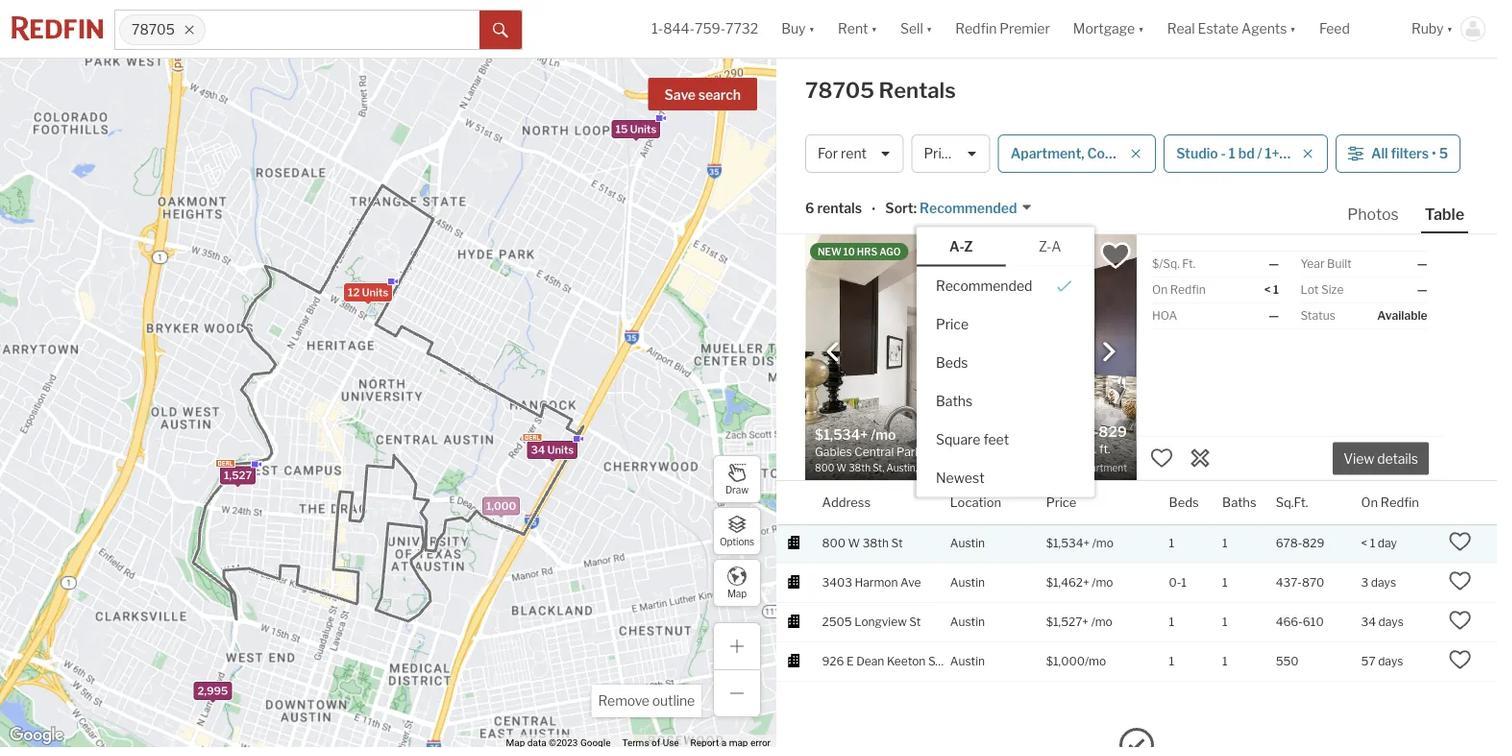 Task type: locate. For each thing, give the bounding box(es) containing it.
hoa
[[1153, 309, 1178, 323]]

— down < 1
[[1269, 309, 1279, 323]]

1 vertical spatial 34
[[1362, 616, 1377, 630]]

1 vertical spatial 678-
[[1276, 537, 1303, 551]]

for rent button
[[806, 135, 904, 173]]

day
[[1378, 537, 1398, 551]]

1 bed
[[999, 423, 1020, 456]]

baths up square
[[936, 393, 973, 410]]

1 horizontal spatial units
[[548, 444, 574, 456]]

0 vertical spatial baths
[[936, 393, 973, 410]]

0 horizontal spatial units
[[362, 286, 389, 299]]

1 horizontal spatial baths button
[[1223, 482, 1257, 525]]

photos button
[[1344, 204, 1421, 232]]

ruby ▾
[[1412, 21, 1453, 37]]

678- up sq.
[[1065, 423, 1099, 440]]

2 vertical spatial days
[[1379, 655, 1404, 669]]

baths button up 1 bed
[[917, 382, 1095, 421]]

0 vertical spatial redfin
[[956, 21, 997, 37]]

map region
[[0, 0, 910, 749]]

feet
[[984, 432, 1009, 448]]

0 horizontal spatial 34
[[531, 444, 545, 456]]

1 horizontal spatial 78705
[[806, 77, 875, 103]]

< for < 1
[[1265, 283, 1271, 297]]

units
[[630, 123, 657, 136], [362, 286, 389, 299], [548, 444, 574, 456]]

0 vertical spatial beds
[[936, 355, 968, 371]]

1 inside 1 bed
[[1006, 423, 1013, 440]]

remove outline button
[[592, 685, 702, 718]]

redfin left premier
[[956, 21, 997, 37]]

437-870
[[1276, 576, 1325, 590]]

0 vertical spatial baths button
[[917, 382, 1095, 421]]

1 horizontal spatial ft.
[[1183, 257, 1196, 271]]

baths button left sq.ft. button
[[1223, 482, 1257, 525]]

recommended
[[920, 200, 1017, 217], [936, 278, 1033, 294]]

829 up 870
[[1303, 537, 1325, 551]]

3 ▾ from the left
[[926, 21, 933, 37]]

2 vertical spatial redfin
[[1381, 496, 1420, 510]]

price for beds
[[936, 316, 969, 333]]

sort :
[[886, 200, 917, 217]]

2 vertical spatial price
[[1047, 496, 1077, 510]]

sq.ft. button
[[1276, 482, 1309, 525]]

townhome
[[1135, 146, 1206, 162]]

0-1
[[1169, 576, 1187, 590]]

2 horizontal spatial st
[[928, 655, 940, 669]]

units for 12 units
[[362, 286, 389, 299]]

price button down tour
[[917, 305, 1095, 344]]

678-
[[1065, 423, 1099, 440], [1276, 537, 1303, 551]]

▾ right buy
[[809, 21, 815, 37]]

• inside the 6 rentals •
[[872, 202, 876, 218]]

-
[[1221, 146, 1226, 162]]

studio
[[1177, 146, 1218, 162]]

1 horizontal spatial <
[[1362, 537, 1368, 551]]

4 ▾ from the left
[[1138, 21, 1145, 37]]

0 horizontal spatial on
[[1153, 283, 1168, 297]]

1 horizontal spatial 678-
[[1276, 537, 1303, 551]]

0 horizontal spatial 78705
[[132, 22, 175, 38]]

0 vertical spatial 78705
[[132, 22, 175, 38]]

units for 34 units
[[548, 444, 574, 456]]

2 vertical spatial units
[[548, 444, 574, 456]]

678- up 437-
[[1276, 537, 1303, 551]]

57
[[1362, 655, 1376, 669]]

days up 57 days
[[1379, 616, 1404, 630]]

beds down x-out this home icon
[[1169, 496, 1199, 510]]

78705 down rent
[[806, 77, 875, 103]]

78705 left the remove 78705 icon
[[132, 22, 175, 38]]

0 vertical spatial 829
[[1099, 423, 1128, 440]]

sq.
[[1082, 442, 1097, 456]]

previous button image
[[824, 343, 843, 362]]

redfin down the $/sq. ft.
[[1171, 283, 1206, 297]]

buy
[[782, 21, 806, 37]]

real
[[1168, 21, 1195, 37]]

1 vertical spatial recommended
[[936, 278, 1033, 294]]

recommended button down tour
[[917, 267, 1095, 305]]

2 horizontal spatial units
[[630, 123, 657, 136]]

< left day
[[1362, 537, 1368, 551]]

dialog
[[917, 227, 1095, 498]]

829 for 678-829
[[1303, 537, 1325, 551]]

austin for 800 w 38th st
[[950, 537, 985, 551]]

0 vertical spatial <
[[1265, 283, 1271, 297]]

location button
[[950, 482, 1002, 525]]

34 for 34 days
[[1362, 616, 1377, 630]]

1 horizontal spatial baths
[[1223, 496, 1257, 510]]

1 ▾ from the left
[[809, 21, 815, 37]]

1 horizontal spatial 34
[[1362, 616, 1377, 630]]

▾ right agents
[[1290, 21, 1297, 37]]

0 vertical spatial days
[[1371, 576, 1397, 590]]

106
[[967, 655, 988, 669]]

price button
[[912, 135, 991, 173], [917, 305, 1095, 344], [1047, 482, 1077, 525]]

st
[[892, 537, 903, 551], [910, 616, 921, 630], [928, 655, 940, 669]]

table button
[[1421, 204, 1469, 234]]

0 vertical spatial recommended button
[[917, 199, 1033, 218]]

< for < 1 day
[[1362, 537, 1368, 551]]

2 vertical spatial price button
[[1047, 482, 1077, 525]]

3 austin from the top
[[950, 616, 985, 630]]

0 vertical spatial 34
[[531, 444, 545, 456]]

466-
[[1276, 616, 1303, 630]]

800 w 38th st
[[822, 537, 903, 551]]

5 ▾ from the left
[[1290, 21, 1297, 37]]

0 vertical spatial •
[[1432, 146, 1437, 162]]

on redfin down the $/sq. ft.
[[1153, 283, 1206, 297]]

▾ for mortgage ▾
[[1138, 21, 1145, 37]]

favorite this home image down favorite this home icon
[[1449, 649, 1472, 672]]

ft. right the $/sq.
[[1183, 257, 1196, 271]]

0 vertical spatial 678-
[[1065, 423, 1099, 440]]

1 inside button
[[1229, 146, 1236, 162]]

st right the 38th
[[892, 537, 903, 551]]

favorite this home image right day
[[1449, 530, 1472, 554]]

/mo down '$1,527+ /mo'
[[1085, 655, 1106, 669]]

1 vertical spatial days
[[1379, 616, 1404, 630]]

0 horizontal spatial baths
[[936, 393, 973, 410]]

1 vertical spatial price
[[936, 316, 969, 333]]

1 vertical spatial units
[[362, 286, 389, 299]]

on up hoa
[[1153, 283, 1168, 297]]

newest
[[936, 470, 985, 487]]

0 horizontal spatial <
[[1265, 283, 1271, 297]]

video
[[950, 246, 980, 258]]

1 austin from the top
[[950, 537, 985, 551]]

price up the $1,534+
[[1047, 496, 1077, 510]]

0 vertical spatial recommended
[[920, 200, 1017, 217]]

1 vertical spatial ft.
[[1100, 442, 1111, 456]]

829
[[1099, 423, 1128, 440], [1303, 537, 1325, 551]]

—
[[1269, 257, 1279, 271], [1418, 257, 1428, 271], [1418, 283, 1428, 297], [1269, 309, 1279, 323]]

1 vertical spatial beds button
[[1169, 482, 1199, 525]]

google image
[[5, 724, 68, 749]]

recommended up z
[[920, 200, 1017, 217]]

beds button down x-out this home icon
[[1169, 482, 1199, 525]]

0 vertical spatial st
[[892, 537, 903, 551]]

austin for 926 e dean keeton st unit 106
[[950, 655, 985, 669]]

recommended button
[[917, 199, 1033, 218], [917, 267, 1095, 305]]

next button image
[[1100, 343, 1119, 362]]

0 vertical spatial price button
[[912, 135, 991, 173]]

12 units
[[348, 286, 389, 299]]

0 horizontal spatial st
[[892, 537, 903, 551]]

1 vertical spatial 829
[[1303, 537, 1325, 551]]

1 horizontal spatial beds
[[1169, 496, 1199, 510]]

▾ right sell
[[926, 21, 933, 37]]

• left 'sort' at the top of page
[[872, 202, 876, 218]]

15 units
[[616, 123, 657, 136]]

1 vertical spatial 78705
[[806, 77, 875, 103]]

beds
[[936, 355, 968, 371], [1169, 496, 1199, 510]]

0 horizontal spatial •
[[872, 202, 876, 218]]

• for rentals
[[872, 202, 876, 218]]

rent
[[838, 21, 868, 37]]

ba
[[1283, 146, 1298, 162]]

1-844-759-7732
[[652, 21, 759, 37]]

beds button up 1 bed
[[917, 344, 1095, 382]]

price button up the $1,534+
[[1047, 482, 1077, 525]]

1 vertical spatial st
[[910, 616, 921, 630]]

on redfin up day
[[1362, 496, 1420, 510]]

1+
[[1265, 146, 1280, 162]]

< left lot
[[1265, 283, 1271, 297]]

15
[[616, 123, 628, 136]]

all
[[1372, 146, 1389, 162]]

studio - 1 bd / 1+ ba button
[[1164, 135, 1328, 173]]

redfin up day
[[1381, 496, 1420, 510]]

— up < 1
[[1269, 257, 1279, 271]]

— down table button
[[1418, 257, 1428, 271]]

None search field
[[206, 11, 480, 49]]

/mo for $1,534+ /mo
[[1093, 537, 1114, 551]]

favorite this home image for 57 days
[[1449, 649, 1472, 672]]

remove 78705 image
[[183, 24, 195, 36]]

1 horizontal spatial 829
[[1303, 537, 1325, 551]]

678- inside the 678-829 sq. ft.
[[1065, 423, 1099, 440]]

3d
[[924, 246, 938, 258]]

1 vertical spatial <
[[1362, 537, 1368, 551]]

feed button
[[1308, 0, 1400, 58]]

1-
[[652, 21, 663, 37]]

0 horizontal spatial 678-
[[1065, 423, 1099, 440]]

0 horizontal spatial beds button
[[917, 344, 1095, 382]]

0 vertical spatial ft.
[[1183, 257, 1196, 271]]

austin up "106"
[[950, 616, 985, 630]]

austin right ave
[[950, 576, 985, 590]]

6 ▾ from the left
[[1447, 21, 1453, 37]]

2 ▾ from the left
[[871, 21, 878, 37]]

4 austin from the top
[[950, 655, 985, 669]]

apartment, condo, townhome button
[[998, 135, 1206, 173]]

1 horizontal spatial on
[[1362, 496, 1378, 510]]

favorite this home image up favorite this home icon
[[1449, 570, 1472, 593]]

recommended down tour
[[936, 278, 1033, 294]]

0 horizontal spatial on redfin
[[1153, 283, 1206, 297]]

▾ right rent
[[871, 21, 878, 37]]

926
[[822, 655, 844, 669]]

on up the < 1 day
[[1362, 496, 1378, 510]]

on inside button
[[1362, 496, 1378, 510]]

• left the 5
[[1432, 146, 1437, 162]]

— for ft.
[[1269, 257, 1279, 271]]

829 down the next button image
[[1099, 423, 1128, 440]]

recommended inside dialog
[[936, 278, 1033, 294]]

0 vertical spatial on redfin
[[1153, 283, 1206, 297]]

remove outline
[[598, 694, 695, 710]]

1 vertical spatial on
[[1362, 496, 1378, 510]]

for
[[818, 146, 838, 162]]

0 horizontal spatial beds
[[936, 355, 968, 371]]

1 vertical spatial recommended button
[[917, 267, 1095, 305]]

— up available
[[1418, 283, 1428, 297]]

days
[[1371, 576, 1397, 590], [1379, 616, 1404, 630], [1379, 655, 1404, 669]]

favorite button checkbox
[[1100, 239, 1132, 272]]

filters
[[1391, 146, 1430, 162]]

3d & video tour
[[924, 246, 1009, 258]]

/mo right $1,462+
[[1092, 576, 1114, 590]]

1 horizontal spatial •
[[1432, 146, 1437, 162]]

price button for beds
[[917, 305, 1095, 344]]

price
[[924, 146, 957, 162], [936, 316, 969, 333], [1047, 496, 1077, 510]]

st right longview at the bottom of the page
[[910, 616, 921, 630]]

dean
[[857, 655, 885, 669]]

34 inside the map region
[[531, 444, 545, 456]]

1
[[1229, 146, 1236, 162], [1274, 283, 1279, 297], [1006, 423, 1013, 440], [1169, 537, 1175, 551], [1223, 537, 1228, 551], [1370, 537, 1376, 551], [1182, 576, 1187, 590], [1223, 576, 1228, 590], [1169, 616, 1175, 630], [1223, 616, 1228, 630], [1169, 655, 1175, 669], [1223, 655, 1228, 669]]

1 vertical spatial on redfin
[[1362, 496, 1420, 510]]

829 inside the 678-829 sq. ft.
[[1099, 423, 1128, 440]]

2 austin from the top
[[950, 576, 985, 590]]

heading
[[815, 426, 971, 476]]

st left unit
[[928, 655, 940, 669]]

1 horizontal spatial beds button
[[1169, 482, 1199, 525]]

baths button
[[917, 382, 1095, 421], [1223, 482, 1257, 525]]

austin for 2505 longview st
[[950, 616, 985, 630]]

0 horizontal spatial 829
[[1099, 423, 1128, 440]]

austin right keeton
[[950, 655, 985, 669]]

days right 3
[[1371, 576, 1397, 590]]

favorite this home image left x-out this home icon
[[1151, 447, 1174, 470]]

/mo right the $1,527+
[[1092, 616, 1113, 630]]

1-844-759-7732 link
[[652, 21, 759, 37]]

0 vertical spatial units
[[630, 123, 657, 136]]

unit
[[942, 655, 965, 669]]

• inside button
[[1432, 146, 1437, 162]]

price down rentals
[[924, 146, 957, 162]]

on
[[1153, 283, 1168, 297], [1362, 496, 1378, 510]]

austin down location "button"
[[950, 537, 985, 551]]

mortgage ▾
[[1074, 21, 1145, 37]]

1 vertical spatial price button
[[917, 305, 1095, 344]]

beds up square
[[936, 355, 968, 371]]

1 vertical spatial •
[[872, 202, 876, 218]]

recommended button up z
[[917, 199, 1033, 218]]

photos
[[1348, 205, 1399, 223]]

0 horizontal spatial redfin
[[956, 21, 997, 37]]

favorite this home image
[[1151, 447, 1174, 470], [1449, 530, 1472, 554], [1449, 570, 1472, 593], [1449, 649, 1472, 672]]

1 vertical spatial baths button
[[1223, 482, 1257, 525]]

0 horizontal spatial ft.
[[1100, 442, 1111, 456]]

ft. right sq.
[[1100, 442, 1111, 456]]

buy ▾ button
[[770, 0, 827, 58]]

price button up :
[[912, 135, 991, 173]]

details
[[1378, 451, 1419, 467]]

built
[[1328, 257, 1352, 271]]

▾ right ruby
[[1447, 21, 1453, 37]]

remove
[[598, 694, 650, 710]]

view details button
[[1333, 442, 1429, 475]]

7732
[[726, 21, 759, 37]]

/mo right the $1,534+
[[1093, 537, 1114, 551]]

price down &
[[936, 316, 969, 333]]

days right 57
[[1379, 655, 1404, 669]]

/mo for $1,000 /mo
[[1085, 655, 1106, 669]]

baths left sq.ft.
[[1223, 496, 1257, 510]]

1 vertical spatial redfin
[[1171, 283, 1206, 297]]

0 vertical spatial price
[[924, 146, 957, 162]]

1 vertical spatial baths
[[1223, 496, 1257, 510]]

sell
[[901, 21, 924, 37]]

dialog containing a-z
[[917, 227, 1095, 498]]

▾ right the mortgage
[[1138, 21, 1145, 37]]

beds inside button
[[936, 355, 968, 371]]

draw
[[726, 485, 749, 496]]

bed
[[999, 442, 1020, 456]]



Task type: vqa. For each thing, say whether or not it's contained in the screenshot.
On Redfin button
yes



Task type: describe. For each thing, give the bounding box(es) containing it.
units for 15 units
[[630, 123, 657, 136]]

$1,534+
[[1047, 537, 1090, 551]]

days for 57 days
[[1379, 655, 1404, 669]]

— for built
[[1418, 257, 1428, 271]]

1,527
[[224, 470, 252, 482]]

austin for 3403 harmon ave
[[950, 576, 985, 590]]

x-out this home image
[[1189, 447, 1212, 470]]

draw button
[[713, 456, 761, 504]]

1 horizontal spatial st
[[910, 616, 921, 630]]

870
[[1302, 576, 1325, 590]]

ft. inside the 678-829 sq. ft.
[[1100, 442, 1111, 456]]

78705 for 78705
[[132, 22, 175, 38]]

2,995
[[198, 685, 228, 698]]

$/sq. ft.
[[1153, 257, 1196, 271]]

1 horizontal spatial on redfin
[[1362, 496, 1420, 510]]

for rent
[[818, 146, 867, 162]]

condo,
[[1088, 146, 1132, 162]]

redfin premier
[[956, 21, 1050, 37]]

1 horizontal spatial redfin
[[1171, 283, 1206, 297]]

keeton
[[887, 655, 926, 669]]

recommended for first recommended button from the bottom
[[936, 278, 1033, 294]]

rent ▾ button
[[838, 0, 878, 58]]

0 vertical spatial on
[[1153, 283, 1168, 297]]

800
[[822, 537, 846, 551]]

hrs
[[857, 246, 878, 258]]

78705 for 78705 rentals
[[806, 77, 875, 103]]

agents
[[1242, 21, 1287, 37]]

sell ▾
[[901, 21, 933, 37]]

2 horizontal spatial redfin
[[1381, 496, 1420, 510]]

options button
[[713, 508, 761, 556]]

e
[[847, 655, 854, 669]]

favorite this home image for < 1 day
[[1449, 530, 1472, 554]]

submit search image
[[493, 23, 508, 38]]

610
[[1303, 616, 1324, 630]]

year
[[1301, 257, 1325, 271]]

z-
[[1039, 238, 1052, 255]]

2 recommended button from the top
[[917, 267, 1095, 305]]

0 vertical spatial beds button
[[917, 344, 1095, 382]]

678- for 678-829 sq. ft.
[[1065, 423, 1099, 440]]

new
[[818, 246, 842, 258]]

$1,000 /mo
[[1047, 655, 1106, 669]]

view details link
[[1333, 440, 1429, 475]]

34 units
[[531, 444, 574, 456]]

mortgage
[[1074, 21, 1135, 37]]

address button
[[822, 482, 871, 525]]

price for apartment, condo, townhome
[[924, 146, 957, 162]]

lot
[[1301, 283, 1319, 297]]

926 e dean keeton st unit 106
[[822, 655, 988, 669]]

10
[[844, 246, 855, 258]]

recommended for 1st recommended button from the top of the page
[[920, 200, 1017, 217]]

— for size
[[1418, 283, 1428, 297]]

search
[[699, 87, 741, 103]]

3403
[[822, 576, 852, 590]]

5
[[1440, 146, 1449, 162]]

• for filters
[[1432, 146, 1437, 162]]

34 for 34 units
[[531, 444, 545, 456]]

table
[[1425, 205, 1465, 223]]

a-
[[950, 238, 964, 255]]

3 days
[[1362, 576, 1397, 590]]

2 vertical spatial st
[[928, 655, 940, 669]]

rentals
[[817, 200, 862, 217]]

save search
[[665, 87, 741, 103]]

photo of 800 w 38th st, austin, tx 78705 image
[[806, 235, 1137, 481]]

apartment,
[[1011, 146, 1085, 162]]

rent ▾ button
[[827, 0, 889, 58]]

437-
[[1276, 576, 1302, 590]]

outline
[[652, 694, 695, 710]]

/mo for $1,462+ /mo
[[1092, 576, 1114, 590]]

remove apartment, condo, townhome image
[[1131, 148, 1142, 160]]

all filters • 5 button
[[1336, 135, 1461, 173]]

remove studio - 1 bd / 1+ ba image
[[1302, 148, 1314, 160]]

favorite button image
[[1100, 239, 1132, 272]]

1 recommended button from the top
[[917, 199, 1033, 218]]

2505
[[822, 616, 852, 630]]

map
[[728, 589, 747, 600]]

ave
[[901, 576, 921, 590]]

0 horizontal spatial baths button
[[917, 382, 1095, 421]]

z-a
[[1039, 238, 1062, 255]]

z-a button
[[1006, 227, 1095, 266]]

$1,534+ /mo
[[1047, 537, 1114, 551]]

lot size
[[1301, 283, 1344, 297]]

favorite this home image for 3 days
[[1449, 570, 1472, 593]]

rentals
[[879, 77, 956, 103]]

sell ▾ button
[[901, 0, 933, 58]]

longview
[[855, 616, 907, 630]]

759-
[[695, 21, 726, 37]]

favorite this home image
[[1449, 609, 1472, 632]]

$1,462+ /mo
[[1047, 576, 1114, 590]]

▾ for ruby ▾
[[1447, 21, 1453, 37]]

6
[[806, 200, 815, 217]]

map button
[[713, 559, 761, 608]]

days for 3 days
[[1371, 576, 1397, 590]]

w
[[848, 537, 860, 551]]

feed
[[1320, 21, 1350, 37]]

&
[[940, 246, 948, 258]]

price button for apartment, condo, townhome
[[912, 135, 991, 173]]

premier
[[1000, 21, 1050, 37]]

days for 34 days
[[1379, 616, 1404, 630]]

550
[[1276, 655, 1299, 669]]

z
[[964, 238, 973, 255]]

678-829
[[1276, 537, 1325, 551]]

sell ▾ button
[[889, 0, 944, 58]]

466-610
[[1276, 616, 1324, 630]]

< 1 day
[[1362, 537, 1398, 551]]

1 vertical spatial beds
[[1169, 496, 1199, 510]]

mortgage ▾ button
[[1074, 0, 1145, 58]]

▾ for sell ▾
[[926, 21, 933, 37]]

a
[[1052, 238, 1062, 255]]

829 for 678-829 sq. ft.
[[1099, 423, 1128, 440]]

all filters • 5
[[1372, 146, 1449, 162]]

2505 longview st
[[822, 616, 921, 630]]

▾ for rent ▾
[[871, 21, 878, 37]]

estate
[[1198, 21, 1239, 37]]

▾ for buy ▾
[[809, 21, 815, 37]]

status
[[1301, 309, 1336, 323]]

0-
[[1169, 576, 1182, 590]]

square
[[936, 432, 981, 448]]

< 1
[[1265, 283, 1279, 297]]

$1,527+ /mo
[[1047, 616, 1113, 630]]

678- for 678-829
[[1276, 537, 1303, 551]]

34 days
[[1362, 616, 1404, 630]]

harmon
[[855, 576, 898, 590]]

/mo for $1,527+ /mo
[[1092, 616, 1113, 630]]

size
[[1322, 283, 1344, 297]]

view details
[[1344, 451, 1419, 467]]

redfin premier button
[[944, 0, 1062, 58]]



